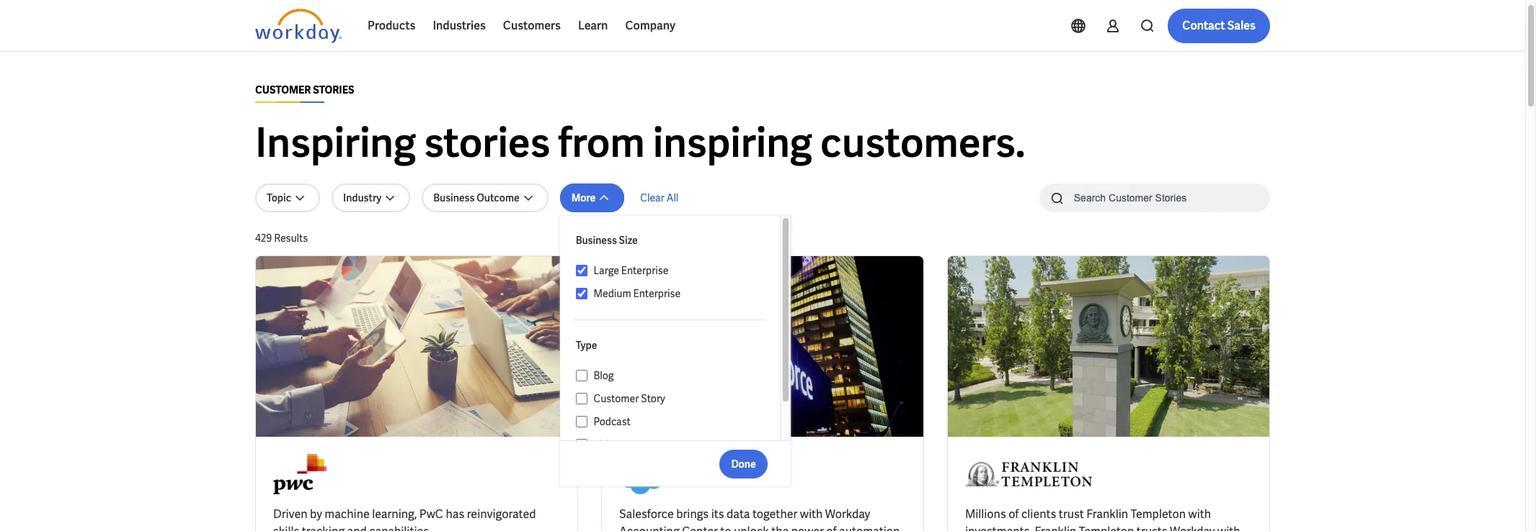 Task type: locate. For each thing, give the bounding box(es) containing it.
medium
[[594, 288, 631, 301]]

stories
[[424, 117, 550, 169]]

0 horizontal spatial business
[[433, 192, 475, 205]]

has
[[446, 507, 464, 523]]

429
[[255, 232, 272, 245]]

None checkbox
[[576, 288, 588, 301], [576, 370, 588, 383], [576, 416, 588, 429], [576, 288, 588, 301], [576, 370, 588, 383], [576, 416, 588, 429]]

unlock
[[734, 525, 769, 532]]

1 vertical spatial business
[[576, 234, 617, 247]]

0 vertical spatial templeton
[[1131, 507, 1186, 523]]

enterprise
[[621, 265, 668, 278], [633, 288, 681, 301]]

size
[[619, 234, 638, 247]]

0 vertical spatial business
[[433, 192, 475, 205]]

franklin right trust
[[1086, 507, 1128, 523]]

of
[[1009, 507, 1019, 523], [826, 525, 837, 532]]

contact sales link
[[1168, 9, 1270, 43]]

products button
[[359, 9, 424, 43]]

0 horizontal spatial of
[[826, 525, 837, 532]]

customers.
[[820, 117, 1025, 169]]

story
[[641, 393, 665, 406]]

templeton
[[1131, 507, 1186, 523], [1079, 525, 1134, 532]]

1 vertical spatial of
[[826, 525, 837, 532]]

business inside "button"
[[433, 192, 475, 205]]

franklin templeton companies, llc image
[[965, 455, 1092, 495]]

topic
[[267, 192, 291, 205]]

industry
[[343, 192, 381, 205]]

company
[[625, 18, 675, 33]]

and
[[347, 525, 367, 532]]

driven by machine learning, pwc has reinvigorated skills tracking and capabilities.
[[273, 507, 536, 532]]

with
[[800, 507, 823, 523], [1188, 507, 1211, 523]]

more button
[[560, 184, 624, 213]]

enterprise down large enterprise link
[[633, 288, 681, 301]]

1 with from the left
[[800, 507, 823, 523]]

templeton up trusts
[[1131, 507, 1186, 523]]

1 horizontal spatial workday
[[1170, 525, 1215, 532]]

templeton down trust
[[1079, 525, 1134, 532]]

1 horizontal spatial franklin
[[1086, 507, 1128, 523]]

medium enterprise link
[[588, 285, 766, 303]]

business up the large
[[576, 234, 617, 247]]

automation.
[[839, 525, 902, 532]]

business left outcome
[[433, 192, 475, 205]]

0 vertical spatial enterprise
[[621, 265, 668, 278]]

business outcome button
[[422, 184, 548, 213]]

learning,
[[372, 507, 417, 523]]

podcast
[[594, 416, 631, 429]]

of right power
[[826, 525, 837, 532]]

pwc
[[419, 507, 443, 523]]

tracking
[[302, 525, 345, 532]]

429 results
[[255, 232, 308, 245]]

customers button
[[494, 9, 569, 43]]

millions
[[965, 507, 1006, 523]]

workday right trusts
[[1170, 525, 1215, 532]]

blog
[[594, 370, 614, 383]]

1 horizontal spatial with
[[1188, 507, 1211, 523]]

outcome
[[477, 192, 519, 205]]

1 vertical spatial enterprise
[[633, 288, 681, 301]]

salesforce brings its data together with workday accounting center to unlock the power of automation.
[[619, 507, 902, 532]]

customer stories
[[255, 84, 354, 97]]

business
[[433, 192, 475, 205], [576, 234, 617, 247]]

video
[[594, 439, 620, 452]]

inspiring stories from inspiring customers.
[[255, 117, 1025, 169]]

of up "investments."
[[1009, 507, 1019, 523]]

0 vertical spatial of
[[1009, 507, 1019, 523]]

pricewaterhousecoopers global licensing services corporation (pwc) image
[[273, 455, 326, 495]]

0 horizontal spatial workday
[[825, 507, 870, 523]]

workday
[[825, 507, 870, 523], [1170, 525, 1215, 532]]

enterprise up medium enterprise
[[621, 265, 668, 278]]

machine
[[325, 507, 370, 523]]

0 horizontal spatial with
[[800, 507, 823, 523]]

all
[[667, 192, 679, 205]]

workday up 'automation.'
[[825, 507, 870, 523]]

1 vertical spatial workday
[[1170, 525, 1215, 532]]

franklin down trust
[[1035, 525, 1076, 532]]

0 vertical spatial workday
[[825, 507, 870, 523]]

2 with from the left
[[1188, 507, 1211, 523]]

1 horizontal spatial business
[[576, 234, 617, 247]]

business for business outcome
[[433, 192, 475, 205]]

Search Customer Stories text field
[[1065, 185, 1242, 210]]

go to the homepage image
[[255, 9, 342, 43]]

results
[[274, 232, 308, 245]]

1 horizontal spatial of
[[1009, 507, 1019, 523]]

type
[[576, 340, 597, 352]]

1 vertical spatial templeton
[[1079, 525, 1134, 532]]

customer
[[255, 84, 311, 97]]

franklin
[[1086, 507, 1128, 523], [1035, 525, 1076, 532]]

industries button
[[424, 9, 494, 43]]

None checkbox
[[576, 265, 588, 278], [576, 393, 588, 406], [576, 439, 588, 452], [576, 265, 588, 278], [576, 393, 588, 406], [576, 439, 588, 452]]

0 horizontal spatial franklin
[[1035, 525, 1076, 532]]



Task type: vqa. For each thing, say whether or not it's contained in the screenshot.
Corporate Responsibility
no



Task type: describe. For each thing, give the bounding box(es) containing it.
0 vertical spatial franklin
[[1086, 507, 1128, 523]]

clear all
[[640, 192, 679, 205]]

done
[[731, 458, 756, 471]]

industry button
[[332, 184, 410, 213]]

skills
[[273, 525, 299, 532]]

salesforce.com image
[[619, 455, 677, 495]]

together
[[752, 507, 797, 523]]

medium enterprise
[[594, 288, 681, 301]]

blog link
[[588, 368, 766, 385]]

by
[[310, 507, 322, 523]]

from
[[558, 117, 645, 169]]

driven
[[273, 507, 307, 523]]

clear
[[640, 192, 664, 205]]

trusts
[[1137, 525, 1167, 532]]

millions of clients trust franklin templeton with investments. franklin templeton trusts workday wit
[[965, 507, 1240, 532]]

the
[[771, 525, 789, 532]]

business size
[[576, 234, 638, 247]]

investments.
[[965, 525, 1032, 532]]

brings
[[676, 507, 709, 523]]

power
[[791, 525, 824, 532]]

workday inside millions of clients trust franklin templeton with investments. franklin templeton trusts workday wit
[[1170, 525, 1215, 532]]

video link
[[588, 437, 766, 454]]

more
[[571, 192, 596, 205]]

products
[[368, 18, 415, 33]]

to
[[720, 525, 731, 532]]

business outcome
[[433, 192, 519, 205]]

podcast link
[[588, 414, 766, 431]]

accounting
[[619, 525, 680, 532]]

clear all button
[[636, 184, 683, 213]]

capabilities.
[[369, 525, 432, 532]]

topic button
[[255, 184, 320, 213]]

salesforce
[[619, 507, 674, 523]]

contact
[[1182, 18, 1225, 33]]

reinvigorated
[[467, 507, 536, 523]]

enterprise for medium enterprise
[[633, 288, 681, 301]]

clients
[[1021, 507, 1056, 523]]

large enterprise
[[594, 265, 668, 278]]

company button
[[617, 9, 684, 43]]

with inside salesforce brings its data together with workday accounting center to unlock the power of automation.
[[800, 507, 823, 523]]

data
[[727, 507, 750, 523]]

learn
[[578, 18, 608, 33]]

contact sales
[[1182, 18, 1256, 33]]

customer story
[[594, 393, 665, 406]]

large enterprise link
[[588, 262, 766, 280]]

customers
[[503, 18, 561, 33]]

customer story link
[[588, 391, 766, 408]]

sales
[[1227, 18, 1256, 33]]

business for business size
[[576, 234, 617, 247]]

its
[[711, 507, 724, 523]]

stories
[[313, 84, 354, 97]]

with inside millions of clients trust franklin templeton with investments. franklin templeton trusts workday wit
[[1188, 507, 1211, 523]]

customer
[[594, 393, 639, 406]]

enterprise for large enterprise
[[621, 265, 668, 278]]

learn button
[[569, 9, 617, 43]]

1 vertical spatial franklin
[[1035, 525, 1076, 532]]

done button
[[720, 450, 767, 479]]

of inside millions of clients trust franklin templeton with investments. franklin templeton trusts workday wit
[[1009, 507, 1019, 523]]

workday inside salesforce brings its data together with workday accounting center to unlock the power of automation.
[[825, 507, 870, 523]]

large
[[594, 265, 619, 278]]

inspiring
[[255, 117, 416, 169]]

trust
[[1059, 507, 1084, 523]]

inspiring
[[653, 117, 812, 169]]

of inside salesforce brings its data together with workday accounting center to unlock the power of automation.
[[826, 525, 837, 532]]

center
[[682, 525, 718, 532]]

industries
[[433, 18, 486, 33]]



